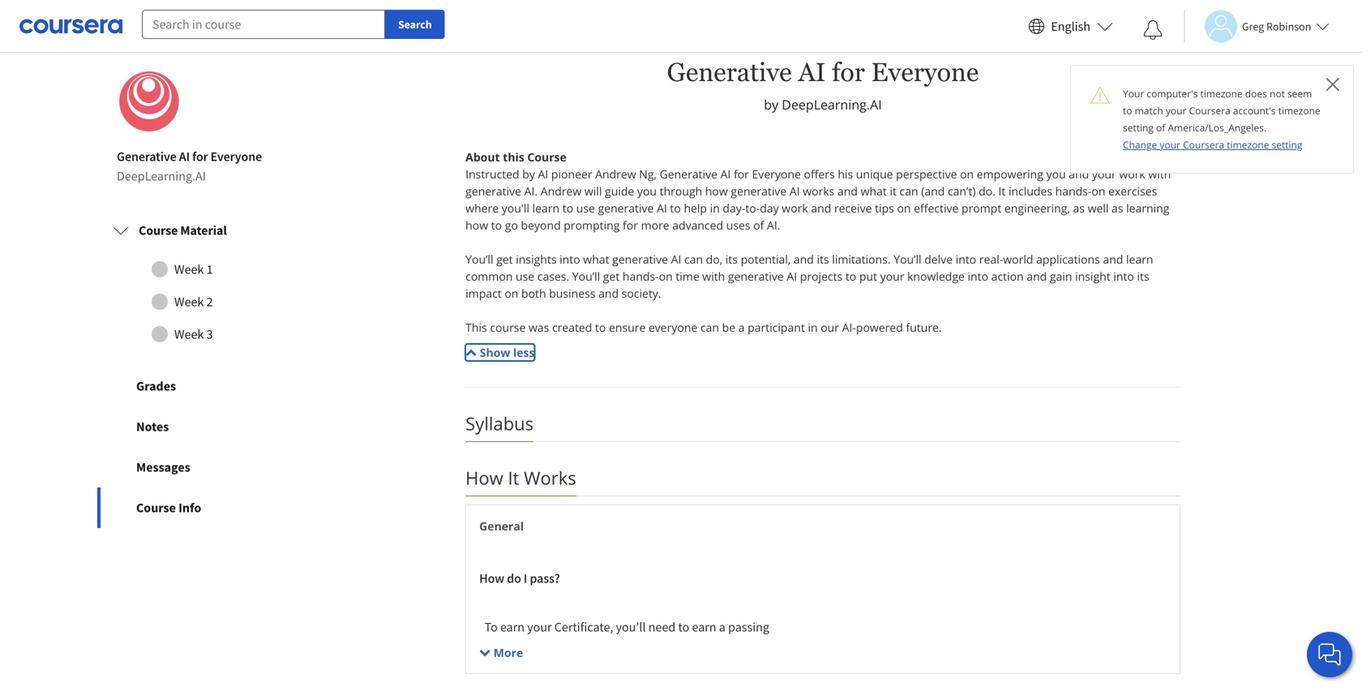Task type: locate. For each thing, give the bounding box(es) containing it.
on up the well
[[1092, 183, 1106, 199]]

and
[[1069, 166, 1090, 182], [838, 183, 858, 199], [811, 201, 832, 216], [794, 252, 814, 267], [1103, 252, 1124, 267], [1027, 269, 1047, 284], [599, 286, 619, 301], [490, 677, 511, 687]]

1 horizontal spatial a
[[739, 320, 745, 335]]

1 horizontal spatial with
[[1149, 166, 1172, 182]]

1 horizontal spatial setting
[[1272, 138, 1303, 151]]

✕
[[1326, 71, 1341, 97]]

2 vertical spatial of
[[568, 639, 579, 655]]

0 horizontal spatial as
[[1074, 201, 1085, 216]]

and down his on the right top of the page
[[838, 183, 858, 199]]

of inside your computer's timezone does not seem to match your coursera account's timezone setting of america/los_angeles. change your coursera timezone setting
[[1157, 121, 1166, 134]]

course inside dropdown button
[[139, 222, 178, 239]]

0 horizontal spatial you
[[637, 183, 657, 199]]

1 horizontal spatial hands-
[[1056, 183, 1092, 199]]

0 vertical spatial generative
[[667, 57, 792, 87]]

you down ng,
[[637, 183, 657, 199]]

into up cases.
[[560, 252, 580, 267]]

course for material
[[139, 222, 178, 239]]

for up material
[[192, 149, 208, 165]]

learn up beyond
[[533, 201, 560, 216]]

the down videos,
[[788, 677, 806, 687]]

how left do
[[480, 570, 505, 587]]

change
[[1123, 138, 1158, 151]]

1 horizontal spatial by
[[764, 96, 779, 113]]

can
[[900, 183, 919, 199], [685, 252, 703, 267], [701, 320, 719, 335], [762, 639, 781, 655]]

uses
[[727, 218, 751, 233]]

0 vertical spatial the
[[582, 639, 600, 655]]

0 horizontal spatial setting
[[1123, 121, 1154, 134]]

0 vertical spatial get
[[497, 252, 513, 267]]

impact
[[466, 286, 502, 301]]

1 vertical spatial hands-
[[623, 269, 659, 284]]

1 vertical spatial coursera
[[1183, 138, 1225, 151]]

generative up to-
[[731, 183, 787, 199]]

ai.
[[524, 183, 538, 199], [767, 218, 781, 233]]

0 vertical spatial everyone
[[872, 57, 979, 87]]

2 vertical spatial you
[[703, 677, 723, 687]]

0 vertical spatial in
[[710, 201, 720, 216]]

be
[[722, 320, 736, 335], [784, 639, 798, 655]]

deeplearning.ai up course material
[[117, 168, 206, 184]]

and up projects on the right of the page
[[794, 252, 814, 267]]

advanced
[[673, 218, 724, 233]]

week inside 'week 3' link
[[174, 326, 204, 342]]

week for week 3
[[174, 326, 204, 342]]

course up the pioneer
[[528, 149, 567, 165]]

of for passing
[[568, 639, 579, 655]]

0 horizontal spatial be
[[722, 320, 736, 335]]

and left society.
[[599, 286, 619, 301]]

course left material
[[139, 222, 178, 239]]

the up assignments,
[[582, 639, 600, 655]]

get up common
[[497, 252, 513, 267]]

1 vertical spatial how
[[480, 570, 505, 587]]

what down prompting
[[583, 252, 610, 267]]

work down change
[[1120, 166, 1146, 182]]

1 vertical spatial exercises
[[559, 677, 608, 687]]

of down to-
[[754, 218, 764, 233]]

required
[[602, 639, 649, 655]]

1 vertical spatial everyone
[[211, 149, 262, 165]]

ai left the pioneer
[[538, 166, 549, 182]]

1 vertical spatial you
[[637, 183, 657, 199]]

1
[[206, 261, 213, 278]]

for inside the generative ai for everyone deeplearning.ai
[[192, 149, 208, 165]]

1 horizontal spatial what
[[861, 183, 887, 199]]

1 horizontal spatial everyone
[[752, 166, 801, 182]]

do,
[[706, 252, 723, 267]]

and down peer-
[[490, 677, 511, 687]]

1 horizontal spatial you
[[703, 677, 723, 687]]

timezone down account's
[[1227, 138, 1270, 151]]

setting up change
[[1123, 121, 1154, 134]]

will
[[585, 183, 602, 199]]

1 horizontal spatial deeplearning.ai
[[782, 96, 882, 113]]

exercises inside to earn your certificate, you'll need to earn a passing grade on each of the required assignments—these can be quizzes, peer-graded assignments, or programming assignments. videos, readings, and practice exercises are there to help you prepare for the gra
[[559, 677, 608, 687]]

setting
[[1123, 121, 1154, 134], [1272, 138, 1303, 151]]

english button
[[1022, 0, 1120, 53]]

it
[[890, 183, 897, 199]]

your right put
[[881, 269, 905, 284]]

your
[[1123, 87, 1145, 100]]

everyone
[[649, 320, 698, 335]]

andrew up 'guide'
[[596, 166, 636, 182]]

be inside to earn your certificate, you'll need to earn a passing grade on each of the required assignments—these can be quizzes, peer-graded assignments, or programming assignments. videos, readings, and practice exercises are there to help you prepare for the gra
[[784, 639, 798, 655]]

by deeplearning.ai
[[764, 96, 882, 113]]

0 horizontal spatial exercises
[[559, 677, 608, 687]]

help down programming
[[676, 677, 700, 687]]

0 vertical spatial be
[[722, 320, 736, 335]]

1 vertical spatial week
[[174, 294, 204, 310]]

what
[[861, 183, 887, 199], [583, 252, 610, 267]]

exercises up learning
[[1109, 183, 1158, 199]]

you up the "includes"
[[1047, 166, 1066, 182]]

1 vertical spatial a
[[719, 619, 726, 635]]

course info link
[[97, 488, 331, 528]]

1 horizontal spatial in
[[808, 320, 818, 335]]

peer-
[[490, 658, 518, 674]]

cases.
[[538, 269, 570, 284]]

1 vertical spatial with
[[703, 269, 725, 284]]

ai up day-
[[721, 166, 731, 182]]

how it works
[[466, 466, 577, 490]]

0 vertical spatial week
[[174, 261, 204, 278]]

help inside about this course instructed by ai pioneer andrew ng, generative ai for everyone offers his unique perspective on empowering you and your work with generative ai. andrew will guide you through how generative ai works and what it can (and can't) do. it includes hands-on exercises where you'll learn to use generative ai to help in day-to-day work and receive tips on effective prompt engineering, as well as learning how to go beyond prompting for more advanced uses of ai. you'll get insights into what generative ai can do, its potential, and its limitations. you'll delve into real-world applications and learn common use cases. you'll get hands-on time with generative ai projects to put your knowledge into action and gain insight into its impact on both business and society. this course was created to ensure everyone can be a participant in our ai-powered future.
[[684, 201, 707, 216]]

coursera up the america/los_angeles.
[[1190, 104, 1231, 117]]

there
[[631, 677, 660, 687]]

1 vertical spatial what
[[583, 252, 610, 267]]

1 vertical spatial in
[[808, 320, 818, 335]]

1 horizontal spatial andrew
[[596, 166, 636, 182]]

well
[[1088, 201, 1109, 216]]

your
[[1166, 104, 1187, 117], [1160, 138, 1181, 151], [1093, 166, 1117, 182], [881, 269, 905, 284], [527, 619, 552, 635]]

everyone inside the generative ai for everyone deeplearning.ai
[[211, 149, 262, 165]]

andrew down the pioneer
[[541, 183, 582, 199]]

ng,
[[639, 166, 657, 182]]

for inside to earn your certificate, you'll need to earn a passing grade on each of the required assignments—these can be quizzes, peer-graded assignments, or programming assignments. videos, readings, and practice exercises are there to help you prepare for the gra
[[770, 677, 786, 687]]

ai down the 'deeplearning.ai' "image"
[[179, 149, 190, 165]]

2 vertical spatial timezone
[[1227, 138, 1270, 151]]

you
[[1047, 166, 1066, 182], [637, 183, 657, 199], [703, 677, 723, 687]]

0 vertical spatial a
[[739, 320, 745, 335]]

insight
[[1076, 269, 1111, 284]]

1 horizontal spatial the
[[788, 677, 806, 687]]

of
[[1157, 121, 1166, 134], [754, 218, 764, 233], [568, 639, 579, 655]]

0 vertical spatial course
[[528, 149, 567, 165]]

you'll
[[466, 252, 494, 267], [894, 252, 922, 267], [572, 269, 600, 284]]

info
[[179, 500, 201, 516]]

2
[[206, 294, 213, 310]]

0 horizontal spatial by
[[523, 166, 535, 182]]

1 vertical spatial setting
[[1272, 138, 1303, 151]]

account's
[[1234, 104, 1276, 117]]

generative
[[667, 57, 792, 87], [117, 149, 177, 165], [660, 166, 718, 182]]

week inside week 2 "link"
[[174, 294, 204, 310]]

it left works in the left of the page
[[508, 466, 519, 490]]

course inside about this course instructed by ai pioneer andrew ng, generative ai for everyone offers his unique perspective on empowering you and your work with generative ai. andrew will guide you through how generative ai works and what it can (and can't) do. it includes hands-on exercises where you'll learn to use generative ai to help in day-to-day work and receive tips on effective prompt engineering, as well as learning how to go beyond prompting for more advanced uses of ai. you'll get insights into what generative ai can do, its potential, and its limitations. you'll delve into real-world applications and learn common use cases. you'll get hands-on time with generative ai projects to put your knowledge into action and gain insight into its impact on both business and society. this course was created to ensure everyone can be a participant in our ai-powered future.
[[528, 149, 567, 165]]

0 vertical spatial use
[[577, 201, 595, 216]]

1 vertical spatial of
[[754, 218, 764, 233]]

use up both
[[516, 269, 535, 284]]

with down change
[[1149, 166, 1172, 182]]

1 horizontal spatial ai.
[[767, 218, 781, 233]]

of right the each
[[568, 639, 579, 655]]

generative for generative ai for everyone
[[667, 57, 792, 87]]

for up day-
[[734, 166, 749, 182]]

1 vertical spatial timezone
[[1279, 104, 1321, 117]]

how
[[706, 183, 728, 199], [466, 218, 488, 233]]

on up can't) at top
[[960, 166, 974, 182]]

week left 3
[[174, 326, 204, 342]]

ai up by deeplearning.ai
[[799, 57, 826, 87]]

to up prompting
[[563, 201, 574, 216]]

1 vertical spatial it
[[508, 466, 519, 490]]

0 horizontal spatial what
[[583, 252, 610, 267]]

as left the well
[[1074, 201, 1085, 216]]

into
[[560, 252, 580, 267], [956, 252, 977, 267], [968, 269, 989, 284], [1114, 269, 1135, 284]]

week left "1"
[[174, 261, 204, 278]]

assignments.
[[724, 658, 795, 674]]

help up the advanced
[[684, 201, 707, 216]]

andrew
[[596, 166, 636, 182], [541, 183, 582, 199]]

earn
[[500, 619, 525, 635], [692, 619, 717, 635]]

general
[[480, 518, 524, 534]]

2 horizontal spatial everyone
[[872, 57, 979, 87]]

its right do,
[[726, 252, 738, 267]]

generative up society.
[[613, 252, 668, 267]]

empowering
[[977, 166, 1044, 182]]

0 horizontal spatial everyone
[[211, 149, 262, 165]]

and inside to earn your certificate, you'll need to earn a passing grade on each of the required assignments—these can be quizzes, peer-graded assignments, or programming assignments. videos, readings, and practice exercises are there to help you prepare for the gra
[[490, 677, 511, 687]]

for down assignments.
[[770, 677, 786, 687]]

less
[[513, 345, 535, 360]]

with down do,
[[703, 269, 725, 284]]

1 vertical spatial learn
[[1127, 252, 1154, 267]]

your up the each
[[527, 619, 552, 635]]

course left 'info'
[[136, 500, 176, 516]]

of inside to earn your certificate, you'll need to earn a passing grade on each of the required assignments—these can be quizzes, peer-graded assignments, or programming assignments. videos, readings, and practice exercises are there to help you prepare for the gra
[[568, 639, 579, 655]]

1 horizontal spatial be
[[784, 639, 798, 655]]

computer's
[[1147, 87, 1198, 100]]

0 vertical spatial of
[[1157, 121, 1166, 134]]

chat with us image
[[1317, 642, 1343, 668]]

0 horizontal spatial with
[[703, 269, 725, 284]]

1 horizontal spatial you'll
[[572, 269, 600, 284]]

hands-
[[1056, 183, 1092, 199], [623, 269, 659, 284]]

you'll up business on the left
[[572, 269, 600, 284]]

1 vertical spatial generative
[[117, 149, 177, 165]]

to left go
[[491, 218, 502, 233]]

3 week from the top
[[174, 326, 204, 342]]

0 vertical spatial how
[[466, 466, 504, 490]]

put
[[860, 269, 878, 284]]

0 vertical spatial hands-
[[1056, 183, 1092, 199]]

week 3
[[174, 326, 213, 342]]

1 horizontal spatial of
[[754, 218, 764, 233]]

0 vertical spatial setting
[[1123, 121, 1154, 134]]

prompting
[[564, 218, 620, 233]]

2 earn from the left
[[692, 619, 717, 635]]

0 horizontal spatial of
[[568, 639, 579, 655]]

ai left projects on the right of the page
[[787, 269, 797, 284]]

can up assignments.
[[762, 639, 781, 655]]

how down where
[[466, 218, 488, 233]]

learn down learning
[[1127, 252, 1154, 267]]

0 vertical spatial timezone
[[1201, 87, 1243, 100]]

its right insight
[[1138, 269, 1150, 284]]

your inside to earn your certificate, you'll need to earn a passing grade on each of the required assignments—these can be quizzes, peer-graded assignments, or programming assignments. videos, readings, and practice exercises are there to help you prepare for the gra
[[527, 619, 552, 635]]

earn up assignments—these
[[692, 619, 717, 635]]

and up the well
[[1069, 166, 1090, 182]]

0 horizontal spatial ai.
[[524, 183, 538, 199]]

0 horizontal spatial hands-
[[623, 269, 659, 284]]

hands- up the well
[[1056, 183, 1092, 199]]

(and
[[922, 183, 945, 199]]

course info
[[136, 500, 201, 516]]

0 vertical spatial help
[[684, 201, 707, 216]]

generative down 'guide'
[[598, 201, 654, 216]]

his
[[838, 166, 853, 182]]

1 vertical spatial be
[[784, 639, 798, 655]]

ai inside the generative ai for everyone deeplearning.ai
[[179, 149, 190, 165]]

on up graded
[[523, 639, 538, 655]]

use up prompting
[[577, 201, 595, 216]]

to
[[1123, 104, 1133, 117], [563, 201, 574, 216], [670, 201, 681, 216], [491, 218, 502, 233], [846, 269, 857, 284], [595, 320, 606, 335], [678, 619, 690, 635], [662, 677, 674, 687]]

0 vertical spatial it
[[999, 183, 1006, 199]]

earn up "grade" on the bottom left of page
[[500, 619, 525, 635]]

timezone up the america/los_angeles.
[[1201, 87, 1243, 100]]

0 horizontal spatial how
[[466, 218, 488, 233]]

0 vertical spatial exercises
[[1109, 183, 1158, 199]]

1 horizontal spatial learn
[[1127, 252, 1154, 267]]

2 vertical spatial generative
[[660, 166, 718, 182]]

you inside to earn your certificate, you'll need to earn a passing grade on each of the required assignments—these can be quizzes, peer-graded assignments, or programming assignments. videos, readings, and practice exercises are there to help you prepare for the gra
[[703, 677, 723, 687]]

how up day-
[[706, 183, 728, 199]]

everyone for generative ai for everyone deeplearning.ai
[[211, 149, 262, 165]]

and down works at top
[[811, 201, 832, 216]]

as right the well
[[1112, 201, 1124, 216]]

2 horizontal spatial of
[[1157, 121, 1166, 134]]

in left our
[[808, 320, 818, 335]]

2 as from the left
[[1112, 201, 1124, 216]]

what down unique
[[861, 183, 887, 199]]

2 vertical spatial week
[[174, 326, 204, 342]]

1 horizontal spatial exercises
[[1109, 183, 1158, 199]]

of down "match" on the top
[[1157, 121, 1166, 134]]

syllabus
[[466, 411, 534, 436]]

you down programming
[[703, 677, 723, 687]]

week
[[174, 261, 204, 278], [174, 294, 204, 310], [174, 326, 204, 342]]

by down this
[[523, 166, 535, 182]]

0 horizontal spatial earn
[[500, 619, 525, 635]]

week for week 1
[[174, 261, 204, 278]]

work right day on the right top of the page
[[782, 201, 808, 216]]

deeplearning.ai image
[[117, 69, 182, 134]]

society.
[[622, 286, 662, 301]]

1 vertical spatial help
[[676, 677, 700, 687]]

insights
[[516, 252, 557, 267]]

course
[[528, 149, 567, 165], [139, 222, 178, 239], [136, 500, 176, 516]]

by
[[764, 96, 779, 113], [523, 166, 535, 182]]

ai. up you'll
[[524, 183, 538, 199]]

to down your
[[1123, 104, 1133, 117]]

week for week 2
[[174, 294, 204, 310]]

time
[[676, 269, 700, 284]]

ai. down day on the right top of the page
[[767, 218, 781, 233]]

show less button
[[466, 344, 535, 361]]

1 vertical spatial course
[[139, 222, 178, 239]]

to left put
[[846, 269, 857, 284]]

setting down account's
[[1272, 138, 1303, 151]]

you'll up common
[[466, 252, 494, 267]]

0 vertical spatial how
[[706, 183, 728, 199]]

real-
[[980, 252, 1004, 267]]

passing
[[728, 619, 770, 635]]

to-
[[746, 201, 760, 216]]

need
[[649, 619, 676, 635]]

its up projects on the right of the page
[[817, 252, 830, 267]]

be left quizzes,
[[784, 639, 798, 655]]

0 horizontal spatial a
[[719, 619, 726, 635]]

week 1
[[174, 261, 213, 278]]

1 vertical spatial deeplearning.ai
[[117, 168, 206, 184]]

1 vertical spatial by
[[523, 166, 535, 182]]

1 vertical spatial use
[[516, 269, 535, 284]]

on inside to earn your certificate, you'll need to earn a passing grade on each of the required assignments—these can be quizzes, peer-graded assignments, or programming assignments. videos, readings, and practice exercises are there to help you prepare for the gra
[[523, 639, 538, 655]]

exercises down assignments,
[[559, 677, 608, 687]]

2 vertical spatial everyone
[[752, 166, 801, 182]]

generative inside the generative ai for everyone deeplearning.ai
[[117, 149, 177, 165]]

2 horizontal spatial you
[[1047, 166, 1066, 182]]

0 horizontal spatial you'll
[[466, 252, 494, 267]]

1 week from the top
[[174, 261, 204, 278]]

2 week from the top
[[174, 294, 204, 310]]

or
[[633, 658, 645, 674]]

not
[[1270, 87, 1285, 100]]

it right do.
[[999, 183, 1006, 199]]

this
[[503, 149, 525, 165]]

0 vertical spatial work
[[1120, 166, 1146, 182]]

pass?
[[530, 570, 560, 587]]

to
[[485, 619, 498, 635]]



Task type: describe. For each thing, give the bounding box(es) containing it.
through
[[660, 183, 703, 199]]

business
[[549, 286, 596, 301]]

material
[[180, 222, 227, 239]]

generative for generative ai for everyone deeplearning.ai
[[117, 149, 177, 165]]

show
[[480, 345, 511, 360]]

show less
[[480, 345, 535, 360]]

ai left works at top
[[790, 183, 800, 199]]

i
[[524, 570, 528, 587]]

deeplearning.ai inside the generative ai for everyone deeplearning.ai
[[117, 168, 206, 184]]

more
[[641, 218, 670, 233]]

0 vertical spatial andrew
[[596, 166, 636, 182]]

generative down the instructed
[[466, 183, 522, 199]]

and up insight
[[1103, 252, 1124, 267]]

generative ai for everyone
[[667, 57, 979, 87]]

on right tips
[[897, 201, 911, 216]]

instructed
[[466, 166, 520, 182]]

to left ensure
[[595, 320, 606, 335]]

messages
[[136, 459, 190, 476]]

into right insight
[[1114, 269, 1135, 284]]

of for coursera
[[1157, 121, 1166, 134]]

and left gain
[[1027, 269, 1047, 284]]

future.
[[906, 320, 942, 335]]

you'll
[[616, 619, 646, 635]]

on left both
[[505, 286, 519, 301]]

learning
[[1127, 201, 1170, 216]]

week 1 link
[[113, 253, 316, 286]]

course material button
[[100, 208, 329, 253]]

of inside about this course instructed by ai pioneer andrew ng, generative ai for everyone offers his unique perspective on empowering you and your work with generative ai. andrew will guide you through how generative ai works and what it can (and can't) do. it includes hands-on exercises where you'll learn to use generative ai to help in day-to-day work and receive tips on effective prompt engineering, as well as learning how to go beyond prompting for more advanced uses of ai. you'll get insights into what generative ai can do, its potential, and its limitations. you'll delve into real-world applications and learn common use cases. you'll get hands-on time with generative ai projects to put your knowledge into action and gain insight into its impact on both business and society. this course was created to ensure everyone can be a participant in our ai-powered future.
[[754, 218, 764, 233]]

gain
[[1050, 269, 1073, 284]]

our
[[821, 320, 840, 335]]

0 vertical spatial ai.
[[524, 183, 538, 199]]

certificate,
[[555, 619, 614, 635]]

can inside to earn your certificate, you'll need to earn a passing grade on each of the required assignments—these can be quizzes, peer-graded assignments, or programming assignments. videos, readings, and practice exercises are there to help you prepare for the gra
[[762, 639, 781, 655]]

to right "need"
[[678, 619, 690, 635]]

to inside your computer's timezone does not seem to match your coursera account's timezone setting of america/los_angeles. change your coursera timezone setting
[[1123, 104, 1133, 117]]

perspective
[[896, 166, 957, 182]]

seem
[[1288, 87, 1313, 100]]

3
[[206, 326, 213, 342]]

course for info
[[136, 500, 176, 516]]

assignments,
[[559, 658, 630, 674]]

0 vertical spatial you
[[1047, 166, 1066, 182]]

potential,
[[741, 252, 791, 267]]

into left real-
[[956, 252, 977, 267]]

how for how it works
[[466, 466, 504, 490]]

1 horizontal spatial work
[[1120, 166, 1146, 182]]

pioneer
[[552, 166, 593, 182]]

ai up more on the top left
[[657, 201, 667, 216]]

Search in course text field
[[142, 10, 385, 39]]

your down computer's
[[1166, 104, 1187, 117]]

robinson
[[1267, 19, 1312, 34]]

everyone for generative ai for everyone
[[872, 57, 979, 87]]

delve
[[925, 252, 953, 267]]

for up by deeplearning.ai
[[832, 57, 865, 87]]

for left more on the top left
[[623, 218, 638, 233]]

how do i pass?
[[480, 570, 560, 587]]

generative inside about this course instructed by ai pioneer andrew ng, generative ai for everyone offers his unique perspective on empowering you and your work with generative ai. andrew will guide you through how generative ai works and what it can (and can't) do. it includes hands-on exercises where you'll learn to use generative ai to help in day-to-day work and receive tips on effective prompt engineering, as well as learning how to go beyond prompting for more advanced uses of ai. you'll get insights into what generative ai can do, its potential, and its limitations. you'll delve into real-world applications and learn common use cases. you'll get hands-on time with generative ai projects to put your knowledge into action and gain insight into its impact on both business and society. this course was created to ensure everyone can be a participant in our ai-powered future.
[[660, 166, 718, 182]]

includes
[[1009, 183, 1053, 199]]

0 horizontal spatial the
[[582, 639, 600, 655]]

into down real-
[[968, 269, 989, 284]]

2 horizontal spatial you'll
[[894, 252, 922, 267]]

participant
[[748, 320, 805, 335]]

1 earn from the left
[[500, 619, 525, 635]]

go
[[505, 218, 518, 233]]

applications
[[1037, 252, 1101, 267]]

it inside about this course instructed by ai pioneer andrew ng, generative ai for everyone offers his unique perspective on empowering you and your work with generative ai. andrew will guide you through how generative ai works and what it can (and can't) do. it includes hands-on exercises where you'll learn to use generative ai to help in day-to-day work and receive tips on effective prompt engineering, as well as learning how to go beyond prompting for more advanced uses of ai. you'll get insights into what generative ai can do, its potential, and its limitations. you'll delve into real-world applications and learn common use cases. you'll get hands-on time with generative ai projects to put your knowledge into action and gain insight into its impact on both business and society. this course was created to ensure everyone can be a participant in our ai-powered future.
[[999, 183, 1006, 199]]

coursera image
[[19, 13, 122, 39]]

grade
[[490, 639, 521, 655]]

greg robinson button
[[1184, 10, 1330, 43]]

help inside to earn your certificate, you'll need to earn a passing grade on each of the required assignments—these can be quizzes, peer-graded assignments, or programming assignments. videos, readings, and practice exercises are there to help you prepare for the gra
[[676, 677, 700, 687]]

week 2 link
[[113, 286, 316, 318]]

0 vertical spatial with
[[1149, 166, 1172, 182]]

both
[[522, 286, 546, 301]]

by inside about this course instructed by ai pioneer andrew ng, generative ai for everyone offers his unique perspective on empowering you and your work with generative ai. andrew will guide you through how generative ai works and what it can (and can't) do. it includes hands-on exercises where you'll learn to use generative ai to help in day-to-day work and receive tips on effective prompt engineering, as well as learning how to go beyond prompting for more advanced uses of ai. you'll get insights into what generative ai can do, its potential, and its limitations. you'll delve into real-world applications and learn common use cases. you'll get hands-on time with generative ai projects to put your knowledge into action and gain insight into its impact on both business and society. this course was created to ensure everyone can be a participant in our ai-powered future.
[[523, 166, 535, 182]]

beyond
[[521, 218, 561, 233]]

ai up 'time'
[[671, 252, 682, 267]]

world
[[1004, 252, 1034, 267]]

to earn your certificate, you'll need to earn a passing grade on each of the required assignments—these can be quizzes, peer-graded assignments, or programming assignments. videos, readings, and practice exercises are there to help you prepare for the gra
[[480, 619, 890, 687]]

match
[[1135, 104, 1164, 117]]

prompt
[[962, 201, 1002, 216]]

0 horizontal spatial in
[[710, 201, 720, 216]]

powered
[[856, 320, 903, 335]]

week 2
[[174, 294, 213, 310]]

1 horizontal spatial get
[[603, 269, 620, 284]]

does
[[1246, 87, 1268, 100]]

a inside about this course instructed by ai pioneer andrew ng, generative ai for everyone offers his unique perspective on empowering you and your work with generative ai. andrew will guide you through how generative ai works and what it can (and can't) do. it includes hands-on exercises where you'll learn to use generative ai to help in day-to-day work and receive tips on effective prompt engineering, as well as learning how to go beyond prompting for more advanced uses of ai. you'll get insights into what generative ai can do, its potential, and its limitations. you'll delve into real-world applications and learn common use cases. you'll get hands-on time with generative ai projects to put your knowledge into action and gain insight into its impact on both business and society. this course was created to ensure everyone can be a participant in our ai-powered future.
[[739, 320, 745, 335]]

1 vertical spatial work
[[782, 201, 808, 216]]

your up the well
[[1093, 166, 1117, 182]]

prepare
[[725, 677, 768, 687]]

where
[[466, 201, 499, 216]]

0 vertical spatial by
[[764, 96, 779, 113]]

practice
[[513, 677, 557, 687]]

be inside about this course instructed by ai pioneer andrew ng, generative ai for everyone offers his unique perspective on empowering you and your work with generative ai. andrew will guide you through how generative ai works and what it can (and can't) do. it includes hands-on exercises where you'll learn to use generative ai to help in day-to-day work and receive tips on effective prompt engineering, as well as learning how to go beyond prompting for more advanced uses of ai. you'll get insights into what generative ai can do, its potential, and its limitations. you'll delve into real-world applications and learn common use cases. you'll get hands-on time with generative ai projects to put your knowledge into action and gain insight into its impact on both business and society. this course was created to ensure everyone can be a participant in our ai-powered future.
[[722, 320, 736, 335]]

can't)
[[948, 183, 976, 199]]

assignments—these
[[651, 639, 759, 655]]

notes
[[136, 419, 169, 435]]

search button
[[385, 10, 445, 39]]

generative down potential,
[[728, 269, 784, 284]]

show notifications image
[[1144, 20, 1163, 40]]

about
[[466, 149, 500, 165]]

1 horizontal spatial its
[[817, 252, 830, 267]]

0 vertical spatial learn
[[533, 201, 560, 216]]

do.
[[979, 183, 996, 199]]

do
[[507, 570, 521, 587]]

your right change
[[1160, 138, 1181, 151]]

works
[[803, 183, 835, 199]]

can right it
[[900, 183, 919, 199]]

1 vertical spatial andrew
[[541, 183, 582, 199]]

offers
[[804, 166, 835, 182]]

programming
[[647, 658, 721, 674]]

0 horizontal spatial its
[[726, 252, 738, 267]]

0 vertical spatial deeplearning.ai
[[782, 96, 882, 113]]

was
[[529, 320, 549, 335]]

can right everyone
[[701, 320, 719, 335]]

help center image
[[1321, 645, 1340, 664]]

change your coursera timezone setting link
[[1123, 138, 1303, 151]]

course
[[490, 320, 526, 335]]

week 3 link
[[113, 318, 316, 351]]

effective
[[914, 201, 959, 216]]

videos,
[[798, 658, 837, 674]]

your computer's timezone does not seem to match your coursera account's timezone setting of america/los_angeles. change your coursera timezone setting
[[1123, 87, 1321, 151]]

how for how do i pass?
[[480, 570, 505, 587]]

notes link
[[97, 407, 331, 447]]

on left 'time'
[[659, 269, 673, 284]]

day-
[[723, 201, 746, 216]]

unique
[[856, 166, 893, 182]]

readings,
[[840, 658, 890, 674]]

timezone mismatch warning modal dialog
[[1071, 65, 1355, 174]]

about this course instructed by ai pioneer andrew ng, generative ai for everyone offers his unique perspective on empowering you and your work with generative ai. andrew will guide you through how generative ai works and what it can (and can't) do. it includes hands-on exercises where you'll learn to use generative ai to help in day-to-day work and receive tips on effective prompt engineering, as well as learning how to go beyond prompting for more advanced uses of ai. you'll get insights into what generative ai can do, its potential, and its limitations. you'll delve into real-world applications and learn common use cases. you'll get hands-on time with generative ai projects to put your knowledge into action and gain insight into its impact on both business and society. this course was created to ensure everyone can be a participant in our ai-powered future.
[[466, 149, 1175, 335]]

2 horizontal spatial its
[[1138, 269, 1150, 284]]

1 as from the left
[[1074, 201, 1085, 216]]

search
[[398, 17, 432, 32]]

america/los_angeles.
[[1168, 121, 1267, 134]]

works
[[524, 466, 577, 490]]

a inside to earn your certificate, you'll need to earn a passing grade on each of the required assignments—these can be quizzes, peer-graded assignments, or programming assignments. videos, readings, and practice exercises are there to help you prepare for the gra
[[719, 619, 726, 635]]

1 vertical spatial how
[[466, 218, 488, 233]]

common
[[466, 269, 513, 284]]

warning image
[[1091, 85, 1110, 105]]

0 vertical spatial what
[[861, 183, 887, 199]]

exercises inside about this course instructed by ai pioneer andrew ng, generative ai for everyone offers his unique perspective on empowering you and your work with generative ai. andrew will guide you through how generative ai works and what it can (and can't) do. it includes hands-on exercises where you'll learn to use generative ai to help in day-to-day work and receive tips on effective prompt engineering, as well as learning how to go beyond prompting for more advanced uses of ai. you'll get insights into what generative ai can do, its potential, and its limitations. you'll delve into real-world applications and learn common use cases. you'll get hands-on time with generative ai projects to put your knowledge into action and gain insight into its impact on both business and society. this course was created to ensure everyone can be a participant in our ai-powered future.
[[1109, 183, 1158, 199]]

everyone inside about this course instructed by ai pioneer andrew ng, generative ai for everyone offers his unique perspective on empowering you and your work with generative ai. andrew will guide you through how generative ai works and what it can (and can't) do. it includes hands-on exercises where you'll learn to use generative ai to help in day-to-day work and receive tips on effective prompt engineering, as well as learning how to go beyond prompting for more advanced uses of ai. you'll get insights into what generative ai can do, its potential, and its limitations. you'll delve into real-world applications and learn common use cases. you'll get hands-on time with generative ai projects to put your knowledge into action and gain insight into its impact on both business and society. this course was created to ensure everyone can be a participant in our ai-powered future.
[[752, 166, 801, 182]]

limitations.
[[832, 252, 891, 267]]

to right the there at left bottom
[[662, 677, 674, 687]]

can up 'time'
[[685, 252, 703, 267]]

greg robinson
[[1243, 19, 1312, 34]]

grades
[[136, 378, 176, 394]]

1 vertical spatial the
[[788, 677, 806, 687]]

to down through
[[670, 201, 681, 216]]

0 vertical spatial coursera
[[1190, 104, 1231, 117]]

graded
[[518, 658, 556, 674]]

created
[[552, 320, 592, 335]]



Task type: vqa. For each thing, say whether or not it's contained in the screenshot.
Bureau at the left top
no



